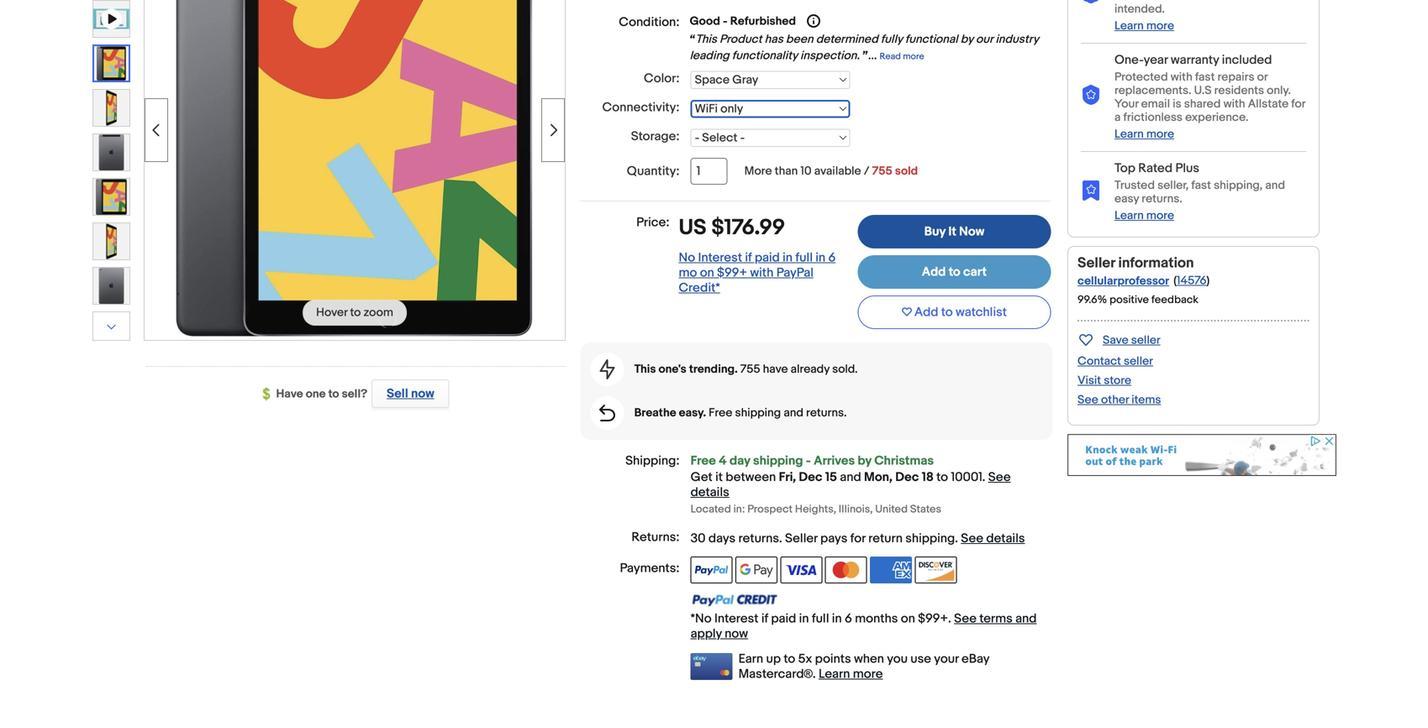 Task type: describe. For each thing, give the bounding box(es) containing it.
credit*
[[679, 281, 720, 296]]

0 vertical spatial learn more
[[1115, 19, 1174, 33]]

in left months
[[832, 612, 842, 627]]

Quantity: text field
[[691, 158, 728, 185]]

full for mo
[[795, 250, 813, 266]]

2 dec from the left
[[895, 470, 919, 485]]

sell?
[[342, 387, 367, 402]]

learn inside one-year warranty included protected with fast repairs or replacements. u.s residents only. your email is shared with allstate for a frictionless experience. learn more
[[1115, 127, 1144, 142]]

6 for *no interest if paid in full in 6 months on $99+.
[[845, 612, 852, 627]]

already
[[791, 363, 830, 377]]

frictionless
[[1123, 110, 1183, 125]]

points
[[815, 652, 851, 667]]

use
[[911, 652, 931, 667]]

to left cart
[[949, 265, 960, 280]]

14576 link
[[1177, 274, 1207, 288]]

10
[[801, 164, 812, 179]]

$99+.
[[918, 612, 951, 627]]

details inside see details
[[691, 485, 729, 501]]

plus
[[1175, 161, 1199, 176]]

buy
[[924, 224, 946, 240]]

see down 10001
[[961, 532, 983, 547]]

ebay
[[962, 652, 989, 667]]

learn more inside us $176.99 main content
[[819, 667, 883, 683]]

earn
[[738, 652, 763, 667]]

6 for no interest if paid in full in 6 mo on $99+ with paypal credit*
[[828, 250, 836, 266]]

10001
[[951, 470, 982, 485]]

and inside top rated plus trusted seller, fast shipping, and easy returns. learn more
[[1265, 178, 1285, 193]]

and right 15
[[840, 470, 861, 485]]

united
[[875, 504, 908, 517]]

ebay mastercard image
[[691, 654, 733, 681]]

product
[[720, 32, 762, 47]]

mo
[[679, 266, 697, 281]]

good
[[690, 14, 720, 29]]

shipping:
[[625, 454, 680, 469]]

see terms and apply now link
[[691, 612, 1037, 642]]

price:
[[636, 215, 670, 230]]

picture 2 of 19 image
[[94, 46, 129, 81]]

other
[[1101, 393, 1129, 407]]

sold
[[895, 164, 918, 179]]

shipping for -
[[753, 454, 803, 469]]

see inside see terms and apply now
[[954, 612, 977, 627]]

illinois,
[[839, 504, 873, 517]]

good - refurbished
[[690, 14, 796, 29]]

by inside " this product has been determined fully functional by our industry leading functionality inspection.
[[961, 32, 973, 47]]

add for add to cart
[[922, 265, 946, 280]]

master card image
[[825, 557, 867, 584]]

1 vertical spatial this
[[634, 363, 656, 377]]

visa image
[[780, 557, 822, 584]]

and inside see terms and apply now
[[1015, 612, 1037, 627]]

one
[[306, 387, 326, 402]]

positive
[[1110, 294, 1149, 307]]

$176.99
[[711, 215, 785, 241]]

refurbished
[[730, 14, 796, 29]]

with inside no interest if paid in full in 6 mo on $99+ with paypal credit*
[[750, 266, 774, 281]]

18
[[922, 470, 934, 485]]

with details__icon image for top rated plus
[[1081, 180, 1101, 201]]

buy it now
[[924, 224, 984, 240]]

0 horizontal spatial .
[[779, 532, 782, 547]]

discover image
[[915, 557, 957, 584]]

included
[[1222, 52, 1272, 68]]

fast inside one-year warranty included protected with fast repairs or replacements. u.s residents only. your email is shared with allstate for a frictionless experience. learn more
[[1195, 70, 1215, 84]]

5x
[[798, 652, 812, 667]]

returns. inside us $176.99 main content
[[806, 406, 847, 421]]

full for months
[[812, 612, 829, 627]]

top rated plus trusted seller, fast shipping, and easy returns. learn more
[[1115, 161, 1285, 223]]

sell
[[387, 387, 408, 402]]

fri,
[[779, 470, 796, 485]]

quantity:
[[627, 164, 680, 179]]

it
[[948, 224, 956, 240]]

1 horizontal spatial details
[[986, 532, 1025, 547]]

seller for contact
[[1124, 355, 1153, 369]]

30
[[691, 532, 706, 547]]

connectivity
[[602, 100, 676, 115]]

to inside earn up to 5x points when you use your ebay mastercard®.
[[784, 652, 795, 667]]

visit store link
[[1078, 374, 1131, 388]]

no interest if paid in full in 6 mo on $99+ with paypal credit*
[[679, 250, 836, 296]]

have one to sell?
[[276, 387, 367, 402]]

visit
[[1078, 374, 1101, 388]]

has
[[765, 32, 783, 47]]

paypal credit image
[[691, 594, 778, 608]]

picture 6 of 19 image
[[93, 224, 129, 260]]

american express image
[[870, 557, 912, 584]]

when
[[854, 652, 884, 667]]

u.s
[[1194, 84, 1212, 98]]

now inside see terms and apply now
[[725, 627, 748, 642]]

our
[[976, 32, 993, 47]]

$99+
[[717, 266, 747, 281]]

"
[[862, 49, 868, 63]]

located in: prospect heights, illinois, united states
[[691, 504, 941, 517]]

with details__icon image for this one's trending.
[[600, 360, 615, 380]]

months
[[855, 612, 898, 627]]

paypal image
[[691, 557, 733, 584]]

seller inside us $176.99 main content
[[785, 532, 818, 547]]

more information - about this item condition image
[[807, 14, 820, 28]]

read more link
[[880, 49, 924, 63]]

to inside button
[[941, 305, 953, 320]]

0 vertical spatial see details link
[[691, 470, 1011, 501]]

day
[[730, 454, 750, 469]]

more up year on the right top
[[1146, 19, 1174, 33]]

4
[[719, 454, 727, 469]]

seller for save
[[1131, 334, 1161, 348]]

is
[[1173, 97, 1182, 111]]

located
[[691, 504, 731, 517]]

your
[[1115, 97, 1139, 111]]

store
[[1104, 374, 1131, 388]]

up
[[766, 652, 781, 667]]

get
[[691, 470, 713, 485]]

picture 5 of 19 image
[[93, 179, 129, 215]]

email
[[1141, 97, 1170, 111]]

returns
[[738, 532, 779, 547]]

interest for no
[[698, 250, 742, 266]]

learn more link down the frictionless at the top
[[1115, 127, 1174, 142]]

save seller
[[1103, 334, 1161, 348]]

1 dec from the left
[[799, 470, 822, 485]]

seller inside seller information cellularprofessor ( 14576 ) 99.6% positive feedback
[[1078, 254, 1115, 272]]

shipping for and
[[735, 406, 781, 421]]

1 vertical spatial by
[[858, 454, 872, 469]]

sell now link
[[367, 380, 449, 409]]

watchlist
[[956, 305, 1007, 320]]

return
[[868, 532, 903, 547]]

states
[[910, 504, 941, 517]]



Task type: vqa. For each thing, say whether or not it's contained in the screenshot.
the bottommost by
yes



Task type: locate. For each thing, give the bounding box(es) containing it.
full inside no interest if paid in full in 6 mo on $99+ with paypal credit*
[[795, 250, 813, 266]]

1 vertical spatial interest
[[714, 612, 759, 627]]

1 horizontal spatial on
[[901, 612, 915, 627]]

functionality
[[732, 49, 798, 63]]

now right sell
[[411, 387, 434, 402]]

for right pays
[[850, 532, 866, 547]]

see details link up illinois,
[[691, 470, 1011, 501]]

seller up visa image
[[785, 532, 818, 547]]

1 vertical spatial details
[[986, 532, 1025, 547]]

easy
[[1115, 192, 1139, 206]]

0 horizontal spatial on
[[700, 266, 714, 281]]

rated
[[1138, 161, 1173, 176]]

heights,
[[795, 504, 836, 517]]

. up discover image
[[955, 532, 958, 547]]

0 vertical spatial interest
[[698, 250, 742, 266]]

0 vertical spatial fast
[[1195, 70, 1215, 84]]

mastercard®.
[[738, 667, 816, 683]]

interest inside no interest if paid in full in 6 mo on $99+ with paypal credit*
[[698, 250, 742, 266]]

1 vertical spatial shipping
[[753, 454, 803, 469]]

. down prospect at the bottom
[[779, 532, 782, 547]]

learn inside top rated plus trusted seller, fast shipping, and easy returns. learn more
[[1115, 209, 1144, 223]]

2 vertical spatial with
[[750, 266, 774, 281]]

your
[[934, 652, 959, 667]]

0 horizontal spatial now
[[411, 387, 434, 402]]

on left $99+.
[[901, 612, 915, 627]]

dec
[[799, 470, 822, 485], [895, 470, 919, 485]]

and right terms
[[1015, 612, 1037, 627]]

see down visit
[[1078, 393, 1098, 407]]

been
[[786, 32, 813, 47]]

1 horizontal spatial for
[[1291, 97, 1305, 111]]

0 horizontal spatial learn more
[[819, 667, 883, 683]]

in down $176.99 at the right of the page
[[783, 250, 793, 266]]

by up mon,
[[858, 454, 872, 469]]

1 vertical spatial fast
[[1191, 178, 1211, 193]]

1 vertical spatial full
[[812, 612, 829, 627]]

1 horizontal spatial 6
[[845, 612, 852, 627]]

add inside button
[[914, 305, 938, 320]]

1 vertical spatial add
[[914, 305, 938, 320]]

- left "arrives"
[[806, 454, 811, 469]]

30 days returns . seller pays for return shipping . see details
[[691, 532, 1025, 547]]

see inside see details
[[988, 470, 1011, 485]]

if for *no
[[761, 612, 768, 627]]

learn more link right 5x in the right of the page
[[819, 667, 883, 683]]

learn more
[[1115, 19, 1174, 33], [819, 667, 883, 683]]

replacements.
[[1115, 84, 1191, 98]]

1 horizontal spatial .
[[955, 532, 958, 547]]

. right 18
[[982, 470, 985, 485]]

with down repairs
[[1223, 97, 1245, 111]]

1 vertical spatial returns.
[[806, 406, 847, 421]]

by left our
[[961, 32, 973, 47]]

seller inside contact seller visit store see other items
[[1124, 355, 1153, 369]]

add down buy
[[922, 265, 946, 280]]

for
[[1291, 97, 1305, 111], [850, 532, 866, 547]]

this inside " this product has been determined fully functional by our industry leading functionality inspection.
[[696, 32, 717, 47]]

1 vertical spatial if
[[761, 612, 768, 627]]

1 vertical spatial for
[[850, 532, 866, 547]]

paid for mo
[[755, 250, 780, 266]]

dec down christmas
[[895, 470, 919, 485]]

dec down free 4 day shipping - arrives by christmas at bottom
[[799, 470, 822, 485]]

inspection.
[[800, 49, 860, 63]]

0 vertical spatial if
[[745, 250, 752, 266]]

determined
[[816, 32, 878, 47]]

have
[[276, 387, 303, 402]]

1 vertical spatial now
[[725, 627, 748, 642]]

more right read
[[903, 51, 924, 62]]

interest down us $176.99
[[698, 250, 742, 266]]

shipping up fri,
[[753, 454, 803, 469]]

prospect
[[747, 504, 793, 517]]

in:
[[733, 504, 745, 517]]

99.6%
[[1078, 294, 1107, 307]]

if down paypal credit image
[[761, 612, 768, 627]]

with details__icon image for breathe easy.
[[599, 405, 615, 422]]

see
[[1078, 393, 1098, 407], [988, 470, 1011, 485], [961, 532, 983, 547], [954, 612, 977, 627]]

seller right save
[[1131, 334, 1161, 348]]

us
[[679, 215, 707, 241]]

and right shipping,
[[1265, 178, 1285, 193]]

6 inside no interest if paid in full in 6 mo on $99+ with paypal credit*
[[828, 250, 836, 266]]

paid up the up
[[771, 612, 796, 627]]

0 vertical spatial free
[[709, 406, 732, 421]]

returns. inside top rated plus trusted seller, fast shipping, and easy returns. learn more
[[1142, 192, 1182, 206]]

year
[[1144, 52, 1168, 68]]

1 horizontal spatial learn more
[[1115, 19, 1174, 33]]

cart
[[963, 265, 987, 280]]

for inside one-year warranty included protected with fast repairs or replacements. u.s residents only. your email is shared with allstate for a frictionless experience. learn more
[[1291, 97, 1305, 111]]

fast
[[1195, 70, 1215, 84], [1191, 178, 1211, 193]]

with details__icon image
[[1081, 0, 1101, 4], [1081, 85, 1101, 106], [1081, 180, 1101, 201], [600, 360, 615, 380], [599, 405, 615, 422]]

0 vertical spatial add
[[922, 265, 946, 280]]

1 horizontal spatial dec
[[895, 470, 919, 485]]

for inside us $176.99 main content
[[850, 532, 866, 547]]

/
[[864, 164, 869, 179]]

learn down a
[[1115, 127, 1144, 142]]

by
[[961, 32, 973, 47], [858, 454, 872, 469]]

video 1 of 1 image
[[93, 1, 129, 37]]

6 left months
[[845, 612, 852, 627]]

0 horizontal spatial dec
[[799, 470, 822, 485]]

0 vertical spatial full
[[795, 250, 813, 266]]

1 vertical spatial -
[[806, 454, 811, 469]]

on right mo at the top of page
[[700, 266, 714, 281]]

0 vertical spatial 6
[[828, 250, 836, 266]]

0 horizontal spatial returns.
[[806, 406, 847, 421]]

add to watchlist button
[[858, 296, 1051, 330]]

add down add to cart link
[[914, 305, 938, 320]]

get it between fri, dec 15 and mon, dec 18 to 10001 .
[[691, 470, 988, 485]]

pays
[[820, 532, 848, 547]]

more left you
[[853, 667, 883, 683]]

add
[[922, 265, 946, 280], [914, 305, 938, 320]]

paid for months
[[771, 612, 796, 627]]

0 vertical spatial by
[[961, 32, 973, 47]]

0 vertical spatial seller
[[1131, 334, 1161, 348]]

1 vertical spatial 755
[[740, 363, 760, 377]]

picture 3 of 19 image
[[93, 90, 129, 126]]

have
[[763, 363, 788, 377]]

0 horizontal spatial this
[[634, 363, 656, 377]]

0 vertical spatial for
[[1291, 97, 1305, 111]]

1 vertical spatial learn more
[[819, 667, 883, 683]]

see terms and apply now
[[691, 612, 1037, 642]]

learn inside us $176.99 main content
[[819, 667, 850, 683]]

see inside contact seller visit store see other items
[[1078, 393, 1098, 407]]

details
[[691, 485, 729, 501], [986, 532, 1025, 547]]

on for months
[[901, 612, 915, 627]]

0 horizontal spatial 6
[[828, 250, 836, 266]]

free right easy.
[[709, 406, 732, 421]]

details up terms
[[986, 532, 1025, 547]]

1 vertical spatial with
[[1223, 97, 1245, 111]]

with right $99+
[[750, 266, 774, 281]]

add to cart link
[[858, 256, 1051, 289]]

this
[[696, 32, 717, 47], [634, 363, 656, 377]]

breathe
[[634, 406, 676, 421]]

in up 5x in the right of the page
[[799, 612, 809, 627]]

and down already
[[784, 406, 804, 421]]

us $176.99 main content
[[580, 0, 1053, 683]]

- right good
[[723, 14, 728, 29]]

buy it now link
[[858, 215, 1051, 249]]

fast down plus
[[1191, 178, 1211, 193]]

cellularprofessor link
[[1078, 274, 1169, 289]]

top
[[1115, 161, 1136, 176]]

1 vertical spatial 6
[[845, 612, 852, 627]]

condition:
[[619, 15, 680, 30]]

1 vertical spatial seller
[[785, 532, 818, 547]]

now inside 'link'
[[411, 387, 434, 402]]

more down the frictionless at the top
[[1146, 127, 1174, 142]]

save seller button
[[1078, 330, 1161, 349]]

755 right the /
[[872, 164, 892, 179]]

shared
[[1184, 97, 1221, 111]]

one-
[[1115, 52, 1144, 68]]

0 horizontal spatial by
[[858, 454, 872, 469]]

learn right 5x in the right of the page
[[819, 667, 850, 683]]

" ... read more
[[862, 49, 924, 63]]

on
[[700, 266, 714, 281], [901, 612, 915, 627]]

interest down paypal credit image
[[714, 612, 759, 627]]

storage
[[631, 129, 676, 144]]

items
[[1132, 393, 1161, 407]]

paid inside no interest if paid in full in 6 mo on $99+ with paypal credit*
[[755, 250, 780, 266]]

0 horizontal spatial for
[[850, 532, 866, 547]]

add to watchlist
[[914, 305, 1007, 320]]

see left terms
[[954, 612, 977, 627]]

0 vertical spatial this
[[696, 32, 717, 47]]

seller up cellularprofessor link
[[1078, 254, 1115, 272]]

if down $176.99 at the right of the page
[[745, 250, 752, 266]]

1 vertical spatial on
[[901, 612, 915, 627]]

full right $99+
[[795, 250, 813, 266]]

0 vertical spatial -
[[723, 14, 728, 29]]

shipping,
[[1214, 178, 1263, 193]]

read
[[880, 51, 901, 62]]

0 vertical spatial on
[[700, 266, 714, 281]]

with down warranty
[[1171, 70, 1193, 84]]

picture 7 of 19 image
[[93, 268, 129, 304]]

trending.
[[689, 363, 738, 377]]

to right 18
[[936, 470, 948, 485]]

to left watchlist
[[941, 305, 953, 320]]

seller down save seller
[[1124, 355, 1153, 369]]

residents
[[1214, 84, 1264, 98]]

this left one's
[[634, 363, 656, 377]]

details up located
[[691, 485, 729, 501]]

755 left have
[[740, 363, 760, 377]]

)
[[1207, 274, 1210, 288]]

fast down warranty
[[1195, 70, 1215, 84]]

cellularprofessor
[[1078, 274, 1169, 289]]

sold.
[[832, 363, 858, 377]]

shipping down 'this one's trending. 755 have already sold.'
[[735, 406, 781, 421]]

in right the paypal
[[816, 250, 826, 266]]

0 horizontal spatial if
[[745, 250, 752, 266]]

more
[[744, 164, 772, 179]]

dollar sign image
[[263, 388, 276, 402]]

1 vertical spatial paid
[[771, 612, 796, 627]]

0 horizontal spatial details
[[691, 485, 729, 501]]

industry
[[996, 32, 1039, 47]]

0 horizontal spatial with
[[750, 266, 774, 281]]

to left 5x in the right of the page
[[784, 652, 795, 667]]

returns. down already
[[806, 406, 847, 421]]

1 horizontal spatial this
[[696, 32, 717, 47]]

more down seller,
[[1146, 209, 1174, 223]]

this up leading
[[696, 32, 717, 47]]

1 horizontal spatial now
[[725, 627, 748, 642]]

1 horizontal spatial if
[[761, 612, 768, 627]]

and
[[1265, 178, 1285, 193], [784, 406, 804, 421], [840, 470, 861, 485], [1015, 612, 1037, 627]]

0 vertical spatial paid
[[755, 250, 780, 266]]

if for no
[[745, 250, 752, 266]]

to
[[949, 265, 960, 280], [941, 305, 953, 320], [328, 387, 339, 402], [936, 470, 948, 485], [784, 652, 795, 667]]

more than 10 available / 755 sold
[[744, 164, 918, 179]]

1 horizontal spatial -
[[806, 454, 811, 469]]

2 horizontal spatial .
[[982, 470, 985, 485]]

advertisement region
[[1068, 434, 1336, 476]]

paid down $176.99 at the right of the page
[[755, 250, 780, 266]]

free up get
[[691, 454, 716, 469]]

1 horizontal spatial seller
[[1078, 254, 1115, 272]]

seller information cellularprofessor ( 14576 ) 99.6% positive feedback
[[1078, 254, 1210, 307]]

one-year warranty included protected with fast repairs or replacements. u.s residents only. your email is shared with allstate for a frictionless experience. learn more
[[1115, 52, 1305, 142]]

more inside one-year warranty included protected with fast repairs or replacements. u.s residents only. your email is shared with allstate for a frictionless experience. learn more
[[1146, 127, 1174, 142]]

this one's trending. 755 have already sold.
[[634, 363, 858, 377]]

for right only.
[[1291, 97, 1305, 111]]

learn more link up year on the right top
[[1115, 19, 1174, 33]]

more inside top rated plus trusted seller, fast shipping, and easy returns. learn more
[[1146, 209, 1174, 223]]

add for add to watchlist
[[914, 305, 938, 320]]

fast inside top rated plus trusted seller, fast shipping, and easy returns. learn more
[[1191, 178, 1211, 193]]

warranty
[[1171, 52, 1219, 68]]

0 vertical spatial now
[[411, 387, 434, 402]]

learn up one-
[[1115, 19, 1144, 33]]

0 horizontal spatial seller
[[785, 532, 818, 547]]

learn more link down easy
[[1115, 209, 1174, 223]]

on for mo
[[700, 266, 714, 281]]

0 vertical spatial 755
[[872, 164, 892, 179]]

learn more up year on the right top
[[1115, 19, 1174, 33]]

1 horizontal spatial 755
[[872, 164, 892, 179]]

picture 4 of 19 image
[[93, 134, 129, 171]]

0 vertical spatial details
[[691, 485, 729, 501]]

contact
[[1078, 355, 1121, 369]]

0 vertical spatial returns.
[[1142, 192, 1182, 206]]

full up "points"
[[812, 612, 829, 627]]

2 horizontal spatial with
[[1223, 97, 1245, 111]]

no interest if paid in full in 6 mo on $99+ with paypal credit* link
[[679, 250, 836, 296]]

seller
[[1131, 334, 1161, 348], [1124, 355, 1153, 369]]

1 vertical spatial free
[[691, 454, 716, 469]]

learn down easy
[[1115, 209, 1144, 223]]

us $176.99
[[679, 215, 785, 241]]

0 vertical spatial seller
[[1078, 254, 1115, 272]]

seller
[[1078, 254, 1115, 272], [785, 532, 818, 547]]

see details link down 10001
[[961, 532, 1025, 547]]

paid
[[755, 250, 780, 266], [771, 612, 796, 627]]

see right 10001
[[988, 470, 1011, 485]]

755
[[872, 164, 892, 179], [740, 363, 760, 377]]

with details__icon image for one-year warranty included
[[1081, 85, 1101, 106]]

protected
[[1115, 70, 1168, 84]]

interest for *no
[[714, 612, 759, 627]]

more inside the " ... read more
[[903, 51, 924, 62]]

"
[[690, 32, 696, 47]]

available
[[814, 164, 861, 179]]

1 vertical spatial see details link
[[961, 532, 1025, 547]]

15
[[825, 470, 837, 485]]

0 horizontal spatial -
[[723, 14, 728, 29]]

0 vertical spatial shipping
[[735, 406, 781, 421]]

1 horizontal spatial returns.
[[1142, 192, 1182, 206]]

christmas
[[874, 454, 934, 469]]

learn more right 5x in the right of the page
[[819, 667, 883, 683]]

6 right the paypal
[[828, 250, 836, 266]]

shipping down the states
[[906, 532, 955, 547]]

1 vertical spatial seller
[[1124, 355, 1153, 369]]

apple ipad 7 10.2" 32gb 128gb space gray gold silver wifi or cellular - good - picture 2 of 19 image
[[175, 0, 534, 339]]

seller inside save seller button
[[1131, 334, 1161, 348]]

0 horizontal spatial 755
[[740, 363, 760, 377]]

1 horizontal spatial with
[[1171, 70, 1193, 84]]

now
[[411, 387, 434, 402], [725, 627, 748, 642]]

leading
[[690, 49, 729, 63]]

color
[[644, 71, 676, 86]]

1 horizontal spatial by
[[961, 32, 973, 47]]

0 vertical spatial with
[[1171, 70, 1193, 84]]

to right the one
[[328, 387, 339, 402]]

earn up to 5x points when you use your ebay mastercard®.
[[738, 652, 989, 683]]

2 vertical spatial shipping
[[906, 532, 955, 547]]

google pay image
[[735, 557, 777, 584]]

on inside no interest if paid in full in 6 mo on $99+ with paypal credit*
[[700, 266, 714, 281]]

if inside no interest if paid in full in 6 mo on $99+ with paypal credit*
[[745, 250, 752, 266]]

returns. down the rated
[[1142, 192, 1182, 206]]

now up earn
[[725, 627, 748, 642]]



